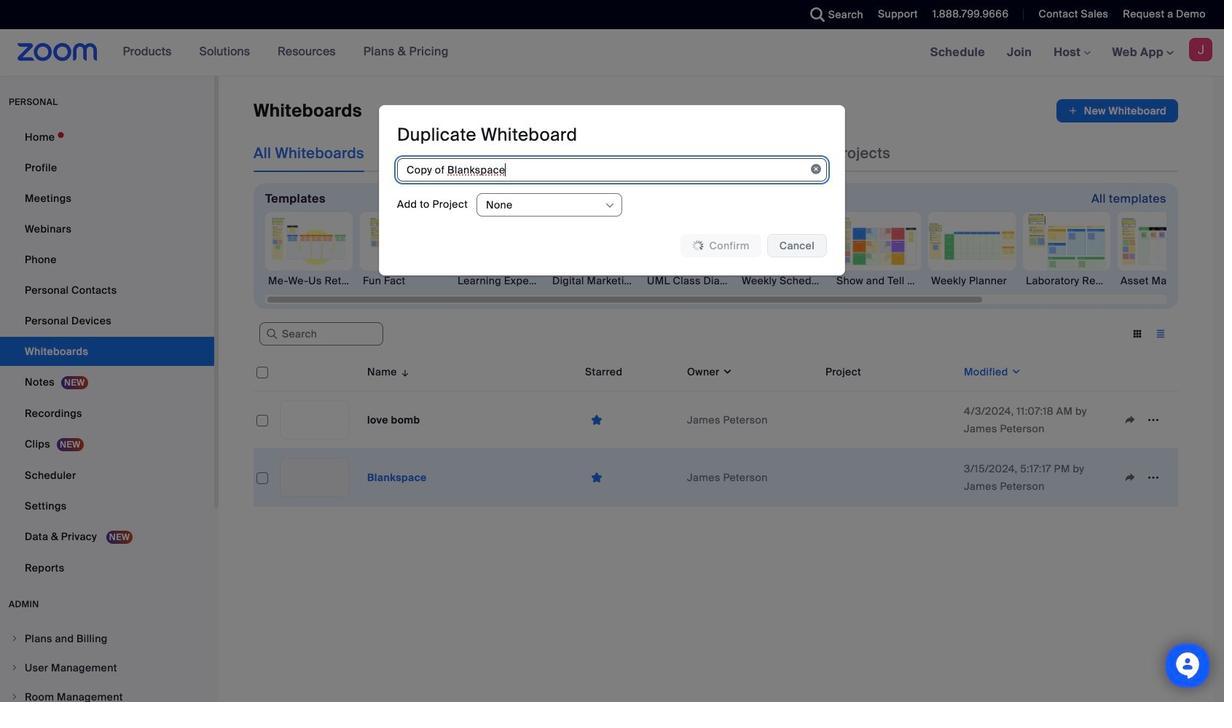 Task type: vqa. For each thing, say whether or not it's contained in the screenshot.
Categories 'element'
no



Task type: locate. For each thing, give the bounding box(es) containing it.
application
[[1057, 99, 1179, 122], [254, 353, 1190, 518], [585, 409, 676, 431], [585, 466, 676, 489]]

dialog
[[379, 105, 846, 276]]

cell
[[820, 392, 959, 449], [820, 449, 959, 507]]

cell for love bomb element
[[820, 392, 959, 449]]

heading
[[397, 124, 578, 146]]

list mode, selected image
[[1150, 327, 1173, 340]]

Whiteboard Title text field
[[397, 159, 827, 182]]

1 cell from the top
[[820, 392, 959, 449]]

Search text field
[[260, 322, 383, 346]]

blankspace, modified at mar 15, 2024 by james peterson, link image
[[280, 458, 350, 497]]

banner
[[0, 29, 1225, 77]]

thumbnail of blankspace image
[[281, 459, 349, 496]]

fun fact element
[[360, 273, 448, 288]]

personal menu menu
[[0, 122, 214, 584]]

weekly schedule element
[[739, 273, 827, 288]]

love bomb element
[[367, 413, 420, 427]]

arrow down image
[[397, 363, 411, 381]]

laboratory report element
[[1024, 273, 1111, 288]]

weekly planner element
[[929, 273, 1016, 288]]

meetings navigation
[[920, 29, 1225, 77]]

cell for blankspace element
[[820, 449, 959, 507]]

2 cell from the top
[[820, 449, 959, 507]]



Task type: describe. For each thing, give the bounding box(es) containing it.
uml class diagram element
[[644, 273, 732, 288]]

asset management element
[[1118, 273, 1206, 288]]

product information navigation
[[112, 29, 460, 76]]

admin menu menu
[[0, 625, 214, 702]]

thumbnail of love bomb image
[[281, 401, 349, 439]]

tabs of all whiteboard page tab list
[[254, 134, 891, 172]]

me-we-us retrospective element
[[265, 273, 353, 288]]

learning experience canvas element
[[455, 273, 542, 288]]

show and tell with a twist element
[[834, 273, 922, 288]]

grid mode, not selected image
[[1126, 327, 1150, 340]]

digital marketing canvas element
[[550, 273, 637, 288]]

blankspace element
[[367, 471, 427, 484]]



